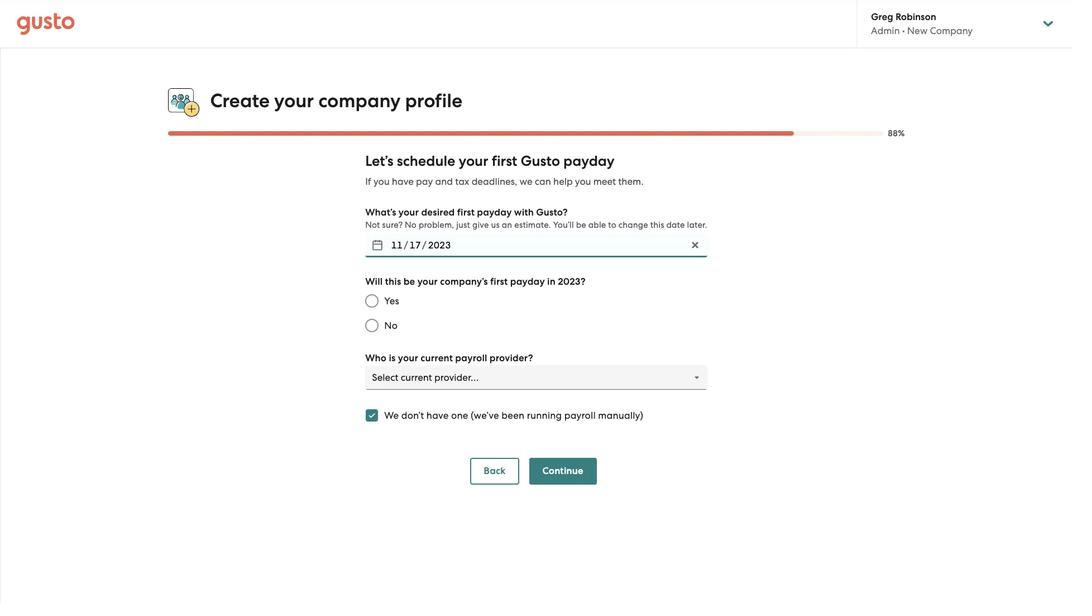 Task type: describe. For each thing, give the bounding box(es) containing it.
yes
[[384, 295, 399, 307]]

have for you
[[392, 176, 414, 187]]

your right create
[[274, 89, 314, 112]]

problem,
[[419, 220, 454, 230]]

1 you from the left
[[373, 176, 390, 187]]

robinson
[[896, 11, 936, 23]]

and
[[435, 176, 453, 187]]

create your company profile
[[210, 89, 462, 112]]

provider?
[[490, 352, 533, 364]]

current
[[421, 352, 453, 364]]

home image
[[17, 13, 75, 35]]

been
[[502, 410, 524, 421]]

continue button
[[529, 458, 597, 485]]

can
[[535, 176, 551, 187]]

first for gusto
[[492, 153, 517, 170]]

sure?
[[382, 220, 403, 230]]

with
[[514, 207, 534, 218]]

let's
[[365, 153, 393, 170]]

in
[[547, 276, 556, 288]]

back
[[484, 465, 506, 477]]

admin
[[871, 25, 900, 36]]

no inside what's your desired first payday with gusto? not sure? no problem, just give us an estimate. you'll be able to change this date later.
[[405, 220, 417, 230]]

one
[[451, 410, 468, 421]]

0 horizontal spatial no
[[384, 320, 398, 331]]

running
[[527, 410, 562, 421]]

your right is
[[398, 352, 418, 364]]

date
[[666, 220, 685, 230]]

88%
[[888, 129, 905, 139]]

Yes radio
[[360, 289, 384, 313]]

pay
[[416, 176, 433, 187]]

first for payday
[[457, 207, 475, 218]]

meet
[[593, 176, 616, 187]]

2023?
[[558, 276, 586, 288]]

don't
[[401, 410, 424, 421]]

deadlines,
[[472, 176, 517, 187]]

continue
[[542, 465, 583, 477]]

if
[[365, 176, 371, 187]]

not
[[365, 220, 380, 230]]

0 horizontal spatial payroll
[[455, 352, 487, 364]]

we
[[384, 410, 399, 421]]

an
[[502, 220, 512, 230]]

desired
[[421, 207, 455, 218]]

will
[[365, 276, 383, 288]]

create
[[210, 89, 270, 112]]

(we've
[[471, 410, 499, 421]]

back link
[[470, 458, 519, 485]]

be inside what's your desired first payday with gusto? not sure? no problem, just give us an estimate. you'll be able to change this date later.
[[576, 220, 586, 230]]

0 vertical spatial payday
[[563, 153, 614, 170]]

Year (yyyy) field
[[427, 236, 452, 254]]

what's your desired first payday with gusto? not sure? no problem, just give us an estimate. you'll be able to change this date later.
[[365, 207, 707, 230]]



Task type: vqa. For each thing, say whether or not it's contained in the screenshot.
(None) checkbox
no



Task type: locate. For each thing, give the bounding box(es) containing it.
first right the 'company's'
[[490, 276, 508, 288]]

this
[[650, 220, 664, 230], [385, 276, 401, 288]]

to
[[608, 220, 616, 230]]

is
[[389, 352, 396, 364]]

1 horizontal spatial be
[[576, 220, 586, 230]]

let's schedule your first gusto payday
[[365, 153, 614, 170]]

1 horizontal spatial have
[[426, 410, 449, 421]]

payday
[[563, 153, 614, 170], [477, 207, 512, 218], [510, 276, 545, 288]]

help
[[553, 176, 573, 187]]

payday up 'meet'
[[563, 153, 614, 170]]

1 vertical spatial payroll
[[564, 410, 596, 421]]

first up just on the left top of the page
[[457, 207, 475, 218]]

1 vertical spatial this
[[385, 276, 401, 288]]

new
[[907, 25, 928, 36]]

1 vertical spatial payday
[[477, 207, 512, 218]]

we don't have one (we've been running payroll manually)
[[384, 410, 643, 421]]

no down yes
[[384, 320, 398, 331]]

your inside what's your desired first payday with gusto? not sure? no problem, just give us an estimate. you'll be able to change this date later.
[[399, 207, 419, 218]]

0 horizontal spatial this
[[385, 276, 401, 288]]

0 vertical spatial this
[[650, 220, 664, 230]]

/ left year (yyyy) field
[[404, 240, 408, 251]]

your up tax
[[459, 153, 488, 170]]

greg robinson admin • new company
[[871, 11, 973, 36]]

schedule
[[397, 153, 455, 170]]

first inside what's your desired first payday with gusto? not sure? no problem, just give us an estimate. you'll be able to change this date later.
[[457, 207, 475, 218]]

change
[[619, 220, 648, 230]]

you right help on the top
[[575, 176, 591, 187]]

have left one at the bottom of the page
[[426, 410, 449, 421]]

you
[[373, 176, 390, 187], [575, 176, 591, 187]]

first up if you have pay and tax deadlines, we can help you meet them.
[[492, 153, 517, 170]]

2 vertical spatial payday
[[510, 276, 545, 288]]

payroll right current
[[455, 352, 487, 364]]

we
[[520, 176, 532, 187]]

give
[[472, 220, 489, 230]]

payroll
[[455, 352, 487, 364], [564, 410, 596, 421]]

1 / from the left
[[404, 240, 408, 251]]

payday up the us
[[477, 207, 512, 218]]

will this be your company's first payday in 2023?
[[365, 276, 586, 288]]

1 horizontal spatial you
[[575, 176, 591, 187]]

later.
[[687, 220, 707, 230]]

greg
[[871, 11, 893, 23]]

company's
[[440, 276, 488, 288]]

1 vertical spatial be
[[403, 276, 415, 288]]

1 horizontal spatial /
[[422, 240, 427, 251]]

this inside what's your desired first payday with gusto? not sure? no problem, just give us an estimate. you'll be able to change this date later.
[[650, 220, 664, 230]]

1 vertical spatial have
[[426, 410, 449, 421]]

/
[[404, 240, 408, 251], [422, 240, 427, 251]]

be left "able"
[[576, 220, 586, 230]]

gusto?
[[536, 207, 568, 218]]

•
[[902, 25, 905, 36]]

estimate.
[[514, 220, 551, 230]]

tax
[[455, 176, 469, 187]]

/ down problem,
[[422, 240, 427, 251]]

1 vertical spatial no
[[384, 320, 398, 331]]

be
[[576, 220, 586, 230], [403, 276, 415, 288]]

just
[[456, 220, 470, 230]]

1 horizontal spatial payroll
[[564, 410, 596, 421]]

company
[[318, 89, 401, 112]]

what's
[[365, 207, 396, 218]]

1 horizontal spatial this
[[650, 220, 664, 230]]

Day (dd) field
[[408, 236, 422, 254]]

payday inside what's your desired first payday with gusto? not sure? no problem, just give us an estimate. you'll be able to change this date later.
[[477, 207, 512, 218]]

no
[[405, 220, 417, 230], [384, 320, 398, 331]]

them.
[[618, 176, 643, 187]]

2 you from the left
[[575, 176, 591, 187]]

0 horizontal spatial have
[[392, 176, 414, 187]]

0 horizontal spatial /
[[404, 240, 408, 251]]

who is your current payroll provider?
[[365, 352, 533, 364]]

2 / from the left
[[422, 240, 427, 251]]

able
[[588, 220, 606, 230]]

your left the 'company's'
[[417, 276, 438, 288]]

you right if
[[373, 176, 390, 187]]

have left 'pay'
[[392, 176, 414, 187]]

first
[[492, 153, 517, 170], [457, 207, 475, 218], [490, 276, 508, 288]]

0 vertical spatial payroll
[[455, 352, 487, 364]]

0 vertical spatial no
[[405, 220, 417, 230]]

if you have pay and tax deadlines, we can help you meet them.
[[365, 176, 643, 187]]

you'll
[[553, 220, 574, 230]]

your
[[274, 89, 314, 112], [459, 153, 488, 170], [399, 207, 419, 218], [417, 276, 438, 288], [398, 352, 418, 364]]

your up sure?
[[399, 207, 419, 218]]

0 vertical spatial first
[[492, 153, 517, 170]]

this right will
[[385, 276, 401, 288]]

0 vertical spatial be
[[576, 220, 586, 230]]

We don't have one (we've been running payroll manually) checkbox
[[360, 403, 384, 428]]

company
[[930, 25, 973, 36]]

profile
[[405, 89, 462, 112]]

1 horizontal spatial no
[[405, 220, 417, 230]]

2 vertical spatial first
[[490, 276, 508, 288]]

0 horizontal spatial you
[[373, 176, 390, 187]]

payroll right "running"
[[564, 410, 596, 421]]

this left date
[[650, 220, 664, 230]]

us
[[491, 220, 500, 230]]

1 vertical spatial first
[[457, 207, 475, 218]]

gusto
[[521, 153, 560, 170]]

0 vertical spatial have
[[392, 176, 414, 187]]

payday left in at right top
[[510, 276, 545, 288]]

have
[[392, 176, 414, 187], [426, 410, 449, 421]]

Month (mm) field
[[390, 236, 404, 254]]

No radio
[[360, 313, 384, 338]]

have for don't
[[426, 410, 449, 421]]

who
[[365, 352, 387, 364]]

manually)
[[598, 410, 643, 421]]

no right sure?
[[405, 220, 417, 230]]

0 horizontal spatial be
[[403, 276, 415, 288]]

be right will
[[403, 276, 415, 288]]



